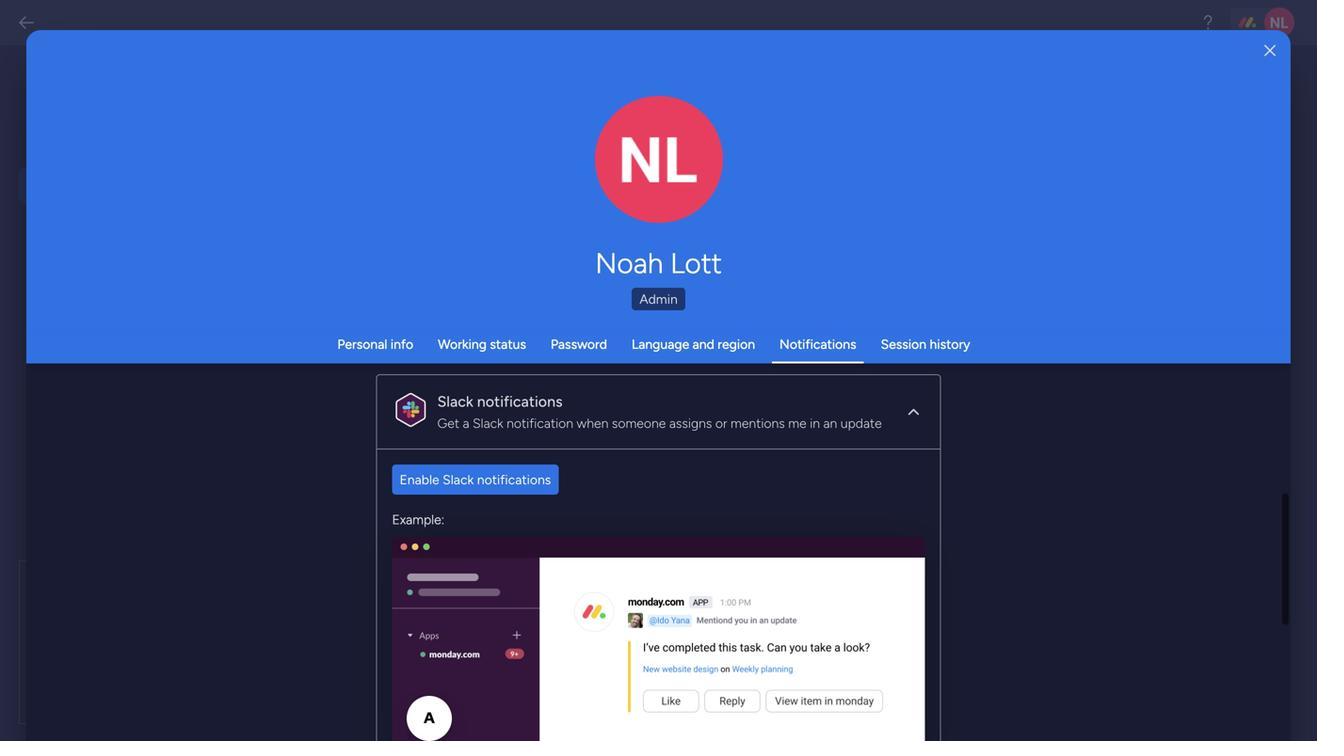 Task type: vqa. For each thing, say whether or not it's contained in the screenshot.
left of
yes



Task type: locate. For each thing, give the bounding box(es) containing it.
1 horizontal spatial files
[[581, 617, 605, 633]]

1 horizontal spatial or
[[514, 347, 527, 363]]

0 horizontal spatial to
[[448, 307, 460, 323]]

(.zip)
[[605, 565, 643, 585]]

1 vertical spatial weekends
[[377, 371, 437, 387]]

an
[[823, 416, 837, 432]]

1 horizontal spatial change
[[619, 169, 661, 185]]

slack right the get
[[473, 416, 503, 432]]

to right not
[[448, 307, 460, 323]]

export your whole account in a zip file (.zip)
[[313, 565, 643, 585]]

(date
[[381, 183, 412, 199]]

region
[[377, 450, 940, 742]]

of inside all of the account's boards (including shareable and private boards) will be packed into a zip file with any files you might have in those boards.
[[331, 597, 343, 613]]

the up "system"
[[362, 163, 381, 179]]

change profile picture
[[619, 169, 699, 201]]

packed
[[401, 617, 444, 633]]

timeline.
[[616, 307, 665, 323]]

2 vertical spatial export
[[328, 714, 372, 732]]

decide whether or not to present weekends on the timeline. this will set the default presentation mode, and users may change it from each timeline view or widget.
[[313, 307, 665, 363]]

weekends
[[512, 307, 571, 323], [377, 371, 437, 387], [372, 390, 431, 406]]

hide
[[341, 390, 369, 406]]

region
[[718, 337, 755, 353]]

widget.
[[530, 347, 574, 363]]

weekends inside decide whether or not to present weekends on the timeline. this will set the default presentation mode, and users may change it from each timeline view or widget.
[[512, 307, 571, 323]]

1 vertical spatial notifications
[[477, 472, 551, 488]]

history
[[930, 337, 970, 353]]

close image
[[1264, 44, 1276, 58]]

export
[[313, 517, 380, 544], [313, 565, 363, 585], [328, 714, 372, 732]]

weekends up mode,
[[512, 307, 571, 323]]

region containing enable slack notifications
[[377, 450, 940, 742]]

change the first day of the week in the all date related places in the system (date picker, timeline, etc..)
[[313, 163, 686, 199]]

and inside decide whether or not to present weekends on the timeline. this will set the default presentation mode, and users may change it from each timeline view or widget.
[[569, 327, 591, 343]]

0 vertical spatial export
[[313, 517, 380, 544]]

of inside 'change the first day of the week in the all date related places in the system (date picker, timeline, etc..)'
[[436, 163, 448, 179]]

and
[[569, 327, 591, 343], [693, 337, 714, 353], [595, 597, 617, 613]]

0 vertical spatial file
[[578, 565, 601, 585]]

change for change the first day of the week in the all date related places in the system (date picker, timeline, etc..)
[[313, 163, 358, 179]]

enable slack notifications
[[400, 472, 551, 488]]

of
[[436, 163, 448, 179], [331, 597, 343, 613]]

the up boards) at the bottom left of page
[[346, 597, 366, 613]]

1 horizontal spatial and
[[595, 597, 617, 613]]

a inside slack notifications get a slack notification when someone assigns or mentions me in an update
[[463, 416, 469, 432]]

change
[[313, 163, 358, 179], [619, 169, 661, 185]]

or left not
[[409, 307, 421, 323]]

0 horizontal spatial file
[[507, 617, 525, 633]]

0 horizontal spatial or
[[409, 307, 421, 323]]

whole
[[405, 565, 450, 585]]

1 horizontal spatial of
[[436, 163, 448, 179]]

change up picture
[[619, 169, 661, 185]]

api button
[[19, 334, 237, 370]]

all
[[313, 597, 327, 613]]

zip
[[551, 565, 573, 585]]

change inside 'change the first day of the week in the all date related places in the system (date picker, timeline, etc..)'
[[313, 163, 358, 179]]

and up you at the left bottom of page
[[595, 597, 617, 613]]

in left an
[[810, 416, 820, 432]]

might
[[633, 617, 668, 633]]

export inside "button"
[[328, 714, 372, 732]]

weekends down 'each'
[[377, 371, 437, 387]]

language and region link
[[632, 337, 755, 353]]

any
[[557, 617, 578, 633]]

0 vertical spatial files
[[581, 617, 605, 633]]

of right day
[[436, 163, 448, 179]]

2 vertical spatial weekends
[[372, 390, 431, 406]]

0 horizontal spatial and
[[569, 327, 591, 343]]

a inside all of the account's boards (including shareable and private boards) will be packed into a zip file with any files you might have in those boards.
[[474, 617, 480, 633]]

2 vertical spatial slack
[[443, 472, 474, 488]]

working status
[[438, 337, 526, 353]]

enable slack notifications button
[[392, 465, 559, 495]]

v2 export image
[[380, 715, 395, 730]]

1 vertical spatial will
[[361, 617, 380, 633]]

or inside slack notifications get a slack notification when someone assigns or mentions me in an update
[[715, 416, 727, 432]]

0 vertical spatial account
[[386, 517, 469, 544]]

in left zip
[[521, 565, 534, 585]]

updates
[[586, 671, 634, 687]]

notification
[[507, 416, 573, 432]]

session history link
[[881, 337, 970, 353]]

in right places
[[676, 163, 686, 179]]

0 horizontal spatial will
[[340, 327, 359, 343]]

be
[[383, 617, 398, 633]]

personal
[[337, 337, 387, 353]]

from
[[371, 347, 399, 363]]

in inside slack notifications get a slack notification when someone assigns or mentions me in an update
[[810, 416, 820, 432]]

may
[[629, 327, 654, 343]]

this
[[313, 327, 336, 343]]

back to workspace image
[[17, 13, 36, 32]]

and inside all of the account's boards (including shareable and private boards) will be packed into a zip file with any files you might have in those boards.
[[595, 597, 617, 613]]

update
[[841, 416, 882, 432]]

in inside all of the account's boards (including shareable and private boards) will be packed into a zip file with any files you might have in those boards.
[[344, 637, 354, 653]]

the left all
[[522, 163, 542, 179]]

1 horizontal spatial will
[[361, 617, 380, 633]]

export left v2 export image
[[328, 714, 372, 732]]

0 horizontal spatial change
[[313, 163, 358, 179]]

related
[[591, 163, 632, 179]]

0 vertical spatial notifications
[[477, 393, 563, 411]]

show weekends
[[341, 371, 437, 387]]

2 vertical spatial or
[[715, 416, 727, 432]]

export for export
[[328, 714, 372, 732]]

notifications up data
[[477, 472, 551, 488]]

export up all
[[313, 565, 363, 585]]

file
[[578, 565, 601, 585], [507, 617, 525, 633]]

0 horizontal spatial of
[[331, 597, 343, 613]]

will inside decide whether or not to present weekends on the timeline. this will set the default presentation mode, and users may change it from each timeline view or widget.
[[340, 327, 359, 343]]

shareable
[[533, 597, 592, 613]]

2 horizontal spatial or
[[715, 416, 727, 432]]

will up "those"
[[361, 617, 380, 633]]

0 vertical spatial will
[[340, 327, 359, 343]]

data
[[474, 517, 520, 544]]

(including
[[472, 597, 530, 613]]

and left region
[[693, 337, 714, 353]]

slack right the enable
[[443, 472, 474, 488]]

into
[[448, 617, 471, 633]]

1 vertical spatial export
[[313, 565, 363, 585]]

account up (including
[[454, 565, 517, 585]]

in up etc..)
[[509, 163, 519, 179]]

enable
[[400, 472, 439, 488]]

notifications link
[[780, 337, 856, 353]]

language
[[632, 337, 689, 353]]

the
[[362, 163, 381, 179], [452, 163, 471, 179], [522, 163, 542, 179], [313, 183, 332, 199], [593, 307, 612, 323], [384, 327, 403, 343], [346, 597, 366, 613]]

to
[[448, 307, 460, 323], [468, 671, 481, 687]]

api
[[71, 342, 96, 362]]

will
[[340, 327, 359, 343], [361, 617, 380, 633]]

or right view
[[514, 347, 527, 363]]

0 vertical spatial to
[[448, 307, 460, 323]]

will inside all of the account's boards (including shareable and private boards) will be packed into a zip file with any files you might have in those boards.
[[361, 617, 380, 633]]

2 notifications from the top
[[477, 472, 551, 488]]

faster
[[667, 671, 702, 687]]

example:
[[392, 512, 444, 528]]

1 notifications from the top
[[477, 393, 563, 411]]

weekends down the show weekends
[[372, 390, 431, 406]]

or right the assigns
[[715, 416, 727, 432]]

change inside change profile picture
[[619, 169, 661, 185]]

language and region
[[632, 337, 755, 353]]

show
[[341, 371, 374, 387]]

picker,
[[416, 183, 454, 199]]

1 horizontal spatial to
[[468, 671, 481, 687]]

1 vertical spatial of
[[331, 597, 343, 613]]

will left the set
[[340, 327, 359, 343]]

exclude
[[335, 671, 381, 687]]

someone
[[612, 416, 666, 432]]

picture
[[640, 185, 678, 201]]

1 vertical spatial files
[[385, 671, 409, 687]]

and down on
[[569, 327, 591, 343]]

all
[[545, 163, 557, 179]]

1 vertical spatial slack
[[473, 416, 503, 432]]

0 vertical spatial of
[[436, 163, 448, 179]]

2 horizontal spatial and
[[693, 337, 714, 353]]

when
[[577, 416, 609, 432]]

0 vertical spatial or
[[409, 307, 421, 323]]

in
[[509, 163, 519, 179], [676, 163, 686, 179], [810, 416, 820, 432], [521, 565, 534, 585], [344, 637, 354, 653]]

board
[[484, 671, 518, 687]]

1 vertical spatial file
[[507, 617, 525, 633]]

0 vertical spatial weekends
[[512, 307, 571, 323]]

account up whole
[[386, 517, 469, 544]]

export up your on the bottom left of the page
[[313, 517, 380, 544]]

slack up the get
[[437, 393, 473, 411]]

export button
[[313, 704, 410, 741]]

change up "system"
[[313, 163, 358, 179]]

the right on
[[593, 307, 612, 323]]

to left board
[[468, 671, 481, 687]]

notifications up the notification
[[477, 393, 563, 411]]

work schedule
[[504, 90, 610, 109]]

files right exclude
[[385, 671, 409, 687]]

of right all
[[331, 597, 343, 613]]

slack
[[437, 393, 473, 411], [473, 416, 503, 432], [443, 472, 474, 488]]

password link
[[551, 337, 607, 353]]

0 horizontal spatial files
[[385, 671, 409, 687]]

export for export account data
[[313, 517, 380, 544]]

1 vertical spatial or
[[514, 347, 527, 363]]

status
[[490, 337, 526, 353]]

in right have at the left of page
[[344, 637, 354, 653]]

files right any
[[581, 617, 605, 633]]

account's
[[369, 597, 425, 613]]

notifications inside button
[[477, 472, 551, 488]]



Task type: describe. For each thing, give the bounding box(es) containing it.
change
[[313, 347, 356, 363]]

the up from
[[384, 327, 403, 343]]

those
[[357, 637, 391, 653]]

all of the account's boards (including shareable and private boards) will be packed into a zip file with any files you might have in those boards.
[[313, 597, 668, 653]]

password
[[551, 337, 607, 353]]

export
[[705, 671, 743, 687]]

learn more
[[425, 714, 496, 731]]

boards
[[428, 597, 469, 613]]

more
[[463, 714, 496, 731]]

weekends for hide weekends
[[372, 390, 431, 406]]

whether
[[357, 307, 406, 323]]

places
[[635, 163, 673, 179]]

set
[[362, 327, 380, 343]]

learn
[[425, 714, 460, 731]]

on
[[575, 307, 590, 323]]

me
[[788, 416, 807, 432]]

date
[[561, 163, 587, 179]]

profile
[[664, 169, 699, 185]]

notifications inside slack notifications get a slack notification when someone assigns or mentions me in an update
[[477, 393, 563, 411]]

etc..)
[[511, 183, 540, 199]]

have
[[313, 637, 340, 653]]

slack inside button
[[443, 472, 474, 488]]

working
[[438, 337, 487, 353]]

personal info link
[[337, 337, 413, 353]]

1 vertical spatial to
[[468, 671, 481, 687]]

the left "system"
[[313, 183, 332, 199]]

default
[[406, 327, 448, 343]]

with
[[528, 617, 554, 633]]

learn more link
[[425, 712, 496, 733]]

your
[[367, 565, 401, 585]]

boards)
[[313, 617, 358, 633]]

mentions
[[731, 416, 785, 432]]

private
[[620, 597, 661, 613]]

first
[[384, 163, 408, 179]]

not
[[425, 307, 445, 323]]

files inside all of the account's boards (including shareable and private boards) will be packed into a zip file with any files you might have in those boards.
[[581, 617, 605, 633]]

0 vertical spatial slack
[[437, 393, 473, 411]]

noah lott button
[[400, 247, 917, 281]]

columns
[[521, 671, 571, 687]]

view
[[484, 347, 511, 363]]

boards.
[[394, 637, 437, 653]]

change profile picture button
[[595, 96, 723, 224]]

attached
[[412, 671, 465, 687]]

you
[[608, 617, 630, 633]]

system
[[335, 183, 378, 199]]

each
[[402, 347, 430, 363]]

work
[[504, 90, 541, 109]]

users
[[595, 327, 626, 343]]

session
[[881, 337, 927, 353]]

present
[[464, 307, 509, 323]]

get
[[437, 416, 459, 432]]

timeline,
[[458, 183, 508, 199]]

decide
[[313, 307, 354, 323]]

it
[[359, 347, 367, 363]]

noah lott image
[[1264, 8, 1295, 38]]

lott
[[670, 247, 722, 281]]

file inside all of the account's boards (including shareable and private boards) will be packed into a zip file with any files you might have in those boards.
[[507, 617, 525, 633]]

export for export your whole account in a zip file (.zip)
[[313, 565, 363, 585]]

personal info
[[337, 337, 413, 353]]

the inside all of the account's boards (including shareable and private boards) will be packed into a zip file with any files you might have in those boards.
[[346, 597, 366, 613]]

schedule
[[545, 90, 610, 109]]

&
[[574, 671, 583, 687]]

presentation
[[451, 327, 526, 343]]

change for change profile picture
[[619, 169, 661, 185]]

beta
[[626, 92, 653, 108]]

noah lott
[[595, 247, 722, 281]]

slack notifications get a slack notification when someone assigns or mentions me in an update
[[437, 393, 882, 432]]

assigns
[[669, 416, 712, 432]]

info
[[391, 337, 413, 353]]

notifications
[[780, 337, 856, 353]]

working status link
[[438, 337, 526, 353]]

the left week
[[452, 163, 471, 179]]

for
[[637, 671, 654, 687]]

day
[[411, 163, 433, 179]]

weekends for show weekends
[[377, 371, 437, 387]]

1 horizontal spatial file
[[578, 565, 601, 585]]

timeline
[[434, 347, 481, 363]]

mode,
[[529, 327, 566, 343]]

to inside decide whether or not to present weekends on the timeline. this will set the default presentation mode, and users may change it from each timeline view or widget.
[[448, 307, 460, 323]]

hide weekends
[[341, 390, 431, 406]]

1 vertical spatial account
[[454, 565, 517, 585]]

help image
[[1199, 13, 1217, 32]]

export account data
[[313, 517, 520, 544]]



